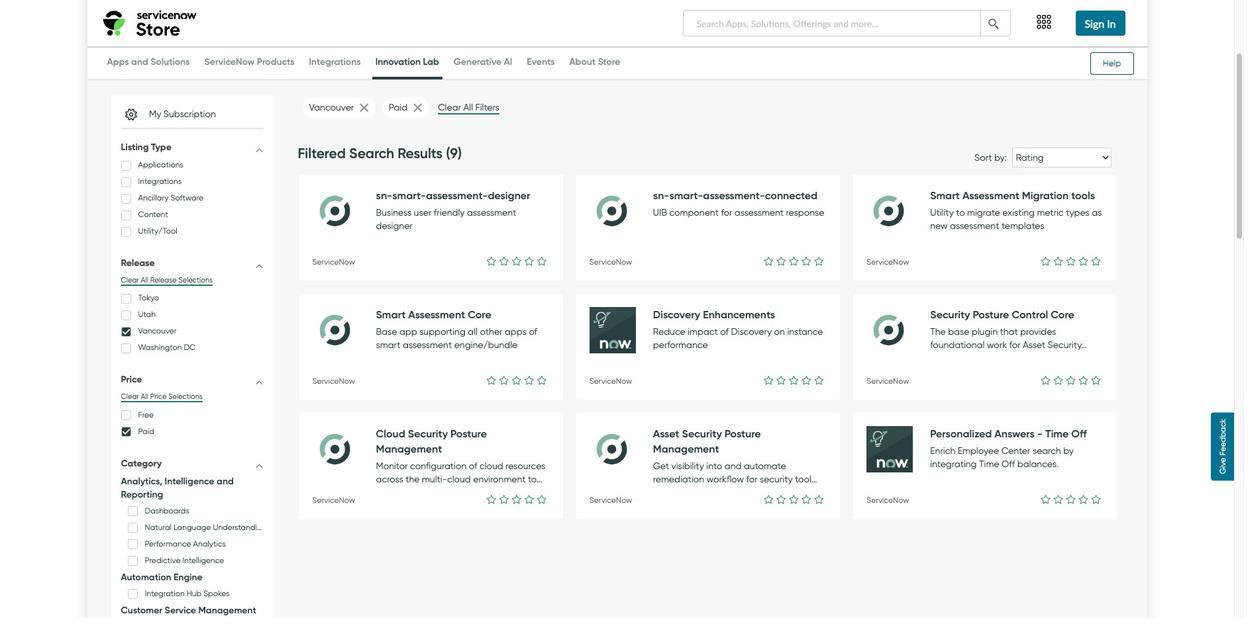Task type: locate. For each thing, give the bounding box(es) containing it.
templates inside smart assessment migration tools a simple utility that helps in creating templates in the new framework from existing metric types so that users can avoid manual creation from scratch
[[1022, 207, 1064, 219]]

assessment- inside sn-smart-assessment-connected respond to assessments quickly using the assessment response component. its user-friendly and simple design enables users to submit assessments with more efficiency.
[[640, 189, 701, 202]]

is up this
[[442, 326, 449, 338]]

tab list
[[100, 49, 627, 79], [111, 95, 273, 619]]

2 new from the left
[[930, 220, 948, 232]]

price up clear all price selections
[[121, 374, 142, 386]]

2 horizontal spatial -
[[1037, 427, 1043, 441]]

applications integrations ancillary software content utility/tool
[[136, 160, 203, 236]]

star empty image
[[512, 254, 521, 268], [537, 254, 546, 268], [777, 254, 786, 268], [814, 254, 824, 268], [1041, 254, 1050, 268], [1066, 254, 1075, 268], [1079, 254, 1088, 268], [1091, 254, 1101, 268], [487, 374, 496, 387], [525, 374, 534, 387], [789, 374, 798, 387], [1066, 374, 1075, 387], [1079, 374, 1088, 387], [525, 493, 534, 506], [537, 493, 546, 506], [764, 493, 773, 506], [777, 493, 786, 506], [789, 493, 798, 506], [802, 493, 811, 506], [814, 493, 824, 506], [1041, 493, 1050, 506], [1054, 493, 1063, 506], [1066, 493, 1075, 506], [1091, 493, 1101, 506]]

vancouver
[[309, 102, 356, 113], [138, 326, 177, 336]]

integrations down applications
[[138, 176, 182, 186]]

0 horizontal spatial framework
[[886, 220, 931, 232]]

smart assessment core element
[[376, 307, 550, 323]]

0 horizontal spatial migration
[[312, 366, 352, 377]]

its
[[684, 220, 693, 232]]

0 horizontal spatial smart
[[376, 340, 400, 351]]

app by company servicenow element
[[312, 257, 355, 267], [589, 257, 632, 267], [867, 257, 909, 267], [312, 376, 355, 386], [589, 376, 632, 386], [867, 376, 909, 386], [312, 496, 355, 505], [589, 496, 632, 505], [867, 496, 909, 505]]

control up base
[[948, 308, 985, 321]]

for down sn-smart-assessment-connected element
[[721, 207, 732, 219]]

0 vertical spatial release
[[121, 257, 155, 269]]

asset inside security posture control core the base plugin that provides foundational work for asset security…
[[1023, 340, 1045, 351]]

chevron up image inside release dropdown button
[[256, 262, 263, 270]]

1 core from the left
[[404, 308, 428, 321]]

0 vertical spatial enables
[[620, 234, 654, 245]]

0 horizontal spatial component
[[456, 353, 505, 364]]

1 horizontal spatial framework
[[942, 326, 986, 338]]

to down setup
[[452, 220, 461, 232]]

from left scratch on the top of the page
[[983, 234, 1002, 245]]

can
[[867, 234, 883, 245], [904, 485, 920, 497]]

1 horizontal spatial can
[[904, 485, 920, 497]]

and down apps
[[507, 353, 524, 364]]

0 horizontal spatial new
[[867, 220, 884, 232]]

1 vertical spatial users
[[1077, 220, 1098, 232]]

app by company servicenow element for smart assessment core
[[312, 376, 355, 386]]

with inside sn-smart-assessment-designer enable non-admin users to setup assessment templates with ease. categorize templates to restrict access to them.
[[312, 220, 330, 232]]

assessment- up setup
[[426, 189, 488, 202]]

assessment- inside sn-smart-assessment-designer enable non-admin users to setup assessment templates with ease. categorize templates to restrict access to them.
[[362, 189, 424, 202]]

clear for release
[[121, 275, 139, 285]]

smart- up the quickly
[[669, 189, 703, 202]]

4 assessment- from the left
[[703, 189, 765, 202]]

1 control from the left
[[948, 308, 985, 321]]

smart- for sn-smart-assessment-designer business user friendly assessment designer
[[392, 189, 426, 202]]

1 vertical spatial component
[[456, 353, 505, 364]]

2 core from the left
[[468, 308, 491, 321]]

restrict
[[463, 220, 492, 232]]

app by company servicenow element for asset security posture management
[[589, 496, 632, 505]]

connected for sn-smart-assessment-connected uib component for assessment response
[[765, 189, 818, 202]]

vancouver inside tokyo utah vancouver washington dc
[[138, 326, 177, 336]]

0 horizontal spatial enables
[[620, 234, 654, 245]]

response inside sn-smart-assessment-connected uib component for assessment response
[[786, 207, 824, 219]]

to right utility at the right top
[[956, 207, 965, 219]]

across
[[376, 474, 403, 485]]

asset inside asset security posture management get visibility into and automate remediation workflow for security tool…
[[653, 427, 679, 441]]

smart inside smart assessment core base app supporting all other apps of smart assessment engine/bundle
[[376, 308, 406, 321]]

chevron up image inside price dropdown button
[[256, 379, 263, 386]]

search
[[349, 145, 394, 162]]

enables down component.
[[620, 234, 654, 245]]

management down plugin
[[962, 340, 1019, 351]]

1 horizontal spatial types
[[1066, 207, 1090, 219]]

2 horizontal spatial users
[[1077, 220, 1098, 232]]

posture inside security posture control core the base plugin that provides foundational work for asset security…
[[973, 308, 1009, 321]]

1 vertical spatial friendly
[[718, 220, 749, 232]]

1 horizontal spatial paid
[[389, 102, 410, 113]]

can left the be
[[904, 485, 920, 497]]

category
[[121, 457, 162, 469]]

response
[[786, 207, 824, 219], [589, 220, 628, 232]]

0 vertical spatial chevron up image
[[256, 146, 263, 153]]

control
[[948, 308, 985, 321], [1012, 308, 1048, 321]]

app by company servicenow element for sn-smart-assessment-designer
[[312, 257, 355, 267]]

security down provides
[[867, 353, 901, 364]]

that
[[929, 207, 947, 219], [1056, 220, 1074, 232], [422, 326, 440, 338], [1000, 326, 1018, 338]]

designer up setup
[[424, 189, 467, 202]]

0 vertical spatial component
[[669, 207, 719, 219]]

control for security posture control core provides the core framework to support the features of asset security posture management (aspm) and cloud security posture management (cspm).
[[948, 308, 985, 321]]

2 horizontal spatial migration
[[1022, 189, 1069, 202]]

1 horizontal spatial existing
[[1002, 207, 1035, 219]]

- inside personalized answers - time off enrich employee center search by integrating time off balances.
[[1037, 427, 1043, 441]]

0 horizontal spatial discovery
[[589, 308, 637, 321]]

discovery for discovery enhancements reduce impact of discovery on instance performance
[[653, 308, 700, 321]]

migration left tools.
[[312, 366, 352, 377]]

off up center
[[1008, 427, 1023, 441]]

2 assessment- from the left
[[426, 189, 488, 202]]

release up tokyo
[[150, 275, 177, 285]]

1 enhancements from the left
[[639, 308, 712, 321]]

of right apps
[[529, 326, 537, 338]]

0 vertical spatial integrations
[[309, 56, 361, 68]]

designer up access
[[488, 189, 530, 202]]

help
[[1103, 58, 1121, 68]]

and up understanding
[[217, 476, 234, 488]]

integrations
[[309, 56, 361, 68], [138, 176, 182, 186]]

0 horizontal spatial control
[[948, 308, 985, 321]]

0 vertical spatial tab list
[[100, 49, 627, 79]]

tools for smart assessment migration tools a simple utility that helps in creating templates in the new framework from existing metric types so that users can avoid manual creation from scratch
[[1008, 189, 1031, 202]]

templates up the so
[[1022, 207, 1064, 219]]

to right access
[[526, 220, 535, 232]]

0 horizontal spatial price
[[121, 374, 142, 386]]

and down uib component for assessment response element
[[751, 220, 768, 232]]

innovation lab
[[375, 56, 439, 68]]

1 horizontal spatial response
[[786, 207, 824, 219]]

4 smart- from the left
[[669, 189, 703, 202]]

0 vertical spatial smart
[[518, 326, 543, 338]]

response inside sn-smart-assessment-connected respond to assessments quickly using the assessment response component. its user-friendly and simple design enables users to submit assessments with more efficiency.
[[589, 220, 628, 232]]

star empty image
[[487, 254, 496, 268], [499, 254, 509, 268], [525, 254, 534, 268], [764, 254, 773, 268], [789, 254, 798, 268], [802, 254, 811, 268], [1054, 254, 1063, 268], [499, 374, 509, 387], [512, 374, 521, 387], [537, 374, 546, 387], [764, 374, 773, 387], [777, 374, 786, 387], [802, 374, 811, 387], [814, 374, 824, 387], [1041, 374, 1050, 387], [1054, 374, 1063, 387], [1091, 374, 1101, 387], [487, 493, 496, 506], [499, 493, 509, 506], [512, 493, 521, 506], [1079, 493, 1088, 506]]

1 horizontal spatial cloud
[[376, 427, 405, 441]]

paid inside 'free paid'
[[138, 426, 154, 436]]

1 tools from the left
[[1008, 189, 1031, 202]]

tools for smart assessment migration tools utility to migrate existing metric types as new assessment templates
[[1071, 189, 1095, 202]]

from
[[933, 220, 953, 232], [983, 234, 1002, 245]]

servicenow for sn-smart-assessment-designer
[[312, 257, 355, 267]]

0 vertical spatial users
[[394, 207, 415, 219]]

can left avoid at the right of the page
[[867, 234, 883, 245]]

2 chevron up image from the top
[[256, 262, 263, 270]]

assessments up component.
[[640, 207, 694, 219]]

1 vertical spatial can
[[904, 485, 920, 497]]

servicenow products
[[204, 56, 294, 68]]

enhancements for discovery enhancements reduce impact of discovery on instance performance
[[703, 308, 775, 321]]

0 horizontal spatial simple
[[770, 220, 798, 232]]

to
[[418, 207, 426, 219], [629, 207, 638, 219], [956, 207, 965, 219], [452, 220, 461, 232], [526, 220, 535, 232], [680, 234, 689, 245], [989, 326, 998, 338], [395, 340, 404, 351], [1088, 446, 1097, 457], [979, 485, 988, 497]]

to…
[[528, 474, 542, 485]]

as inside personalized answers - time off personalized answers - time off enables employees to find leave balances in ai search, even if when the data lives in an external system. integrated with kronos out of box, this can be extended to integrate with other time management systems as well.
[[962, 499, 973, 510]]

listing
[[121, 141, 149, 153]]

clear right cross image at top
[[438, 102, 461, 113]]

2 chevron up image from the top
[[256, 462, 263, 470]]

cloud for cloud security posture management monitor configuration of cloud resources across the multi-cloud environment to…
[[376, 427, 405, 441]]

simple up the 'more'
[[770, 220, 798, 232]]

release up clear all release selections
[[121, 257, 155, 269]]

cloud down configuration
[[447, 474, 471, 485]]

2 tools from the left
[[1071, 189, 1095, 202]]

existing inside smart assessment migration tools a simple utility that helps in creating templates in the new framework from existing metric types so that users can avoid manual creation from scratch
[[955, 220, 987, 232]]

balances.
[[1017, 459, 1059, 470]]

business user friendly assessment designer element
[[376, 207, 550, 233]]

control for security posture control core the base plugin that provides foundational work for asset security…
[[1012, 308, 1048, 321]]

work.
[[406, 340, 428, 351]]

management down cloud security posture management on the bottom of the page
[[376, 442, 442, 456]]

0 vertical spatial price
[[121, 374, 142, 386]]

to inside smart assessment migration tools utility to migrate existing metric types as new assessment templates
[[956, 207, 965, 219]]

2 horizontal spatial cloud
[[1072, 340, 1098, 351]]

smart up base
[[376, 308, 406, 321]]

in
[[974, 207, 981, 219], [1067, 207, 1074, 219], [952, 459, 959, 470], [887, 472, 894, 483]]

connected
[[701, 189, 754, 202], [765, 189, 818, 202]]

0 vertical spatial selections
[[178, 275, 213, 285]]

1 horizontal spatial cloud
[[480, 461, 503, 472]]

chevron up image
[[256, 379, 263, 386], [256, 462, 263, 470]]

0 horizontal spatial other
[[480, 326, 502, 338]]

sn- inside the sn-smart-assessment-designer business user friendly assessment designer
[[376, 189, 392, 202]]

0 vertical spatial chevron up image
[[256, 379, 263, 386]]

2 vertical spatial clear
[[121, 392, 139, 401]]

smart- inside the sn-smart-assessment-designer business user friendly assessment designer
[[392, 189, 426, 202]]

to up 'data'
[[1088, 446, 1097, 457]]

migration for smart assessment migration tools a simple utility that helps in creating templates in the new framework from existing metric types so that users can avoid manual creation from scratch
[[958, 189, 1005, 202]]

analytics, intelligence and reporting dashboards natural language understanding performance analytics predictive intelligence automation engine integration hub spokes customer service management
[[121, 476, 267, 617]]

1 horizontal spatial is
[[449, 340, 456, 351]]

4 sn- from the left
[[653, 189, 669, 202]]

0 horizontal spatial can
[[867, 234, 883, 245]]

0 horizontal spatial response
[[589, 220, 628, 232]]

paid down free
[[138, 426, 154, 436]]

0 vertical spatial clear
[[438, 102, 461, 113]]

get visibility into and automate remediation workflow for security tool coverage gaps and combinations with vulnerabilities in enterprise assets. element
[[653, 460, 827, 487]]

enables inside sn-smart-assessment-connected respond to assessments quickly using the assessment response component. its user-friendly and simple design enables users to submit assessments with more efficiency.
[[620, 234, 654, 245]]

1 connected from the left
[[701, 189, 754, 202]]

1 horizontal spatial friendly
[[718, 220, 749, 232]]

servicenow for personalized answers - time off
[[867, 496, 909, 505]]

environment
[[473, 474, 526, 485]]

Search Apps search field
[[683, 10, 981, 36]]

1 sn- from the left
[[312, 189, 329, 202]]

1 horizontal spatial control
[[1012, 308, 1048, 321]]

price button
[[111, 369, 273, 392]]

4 core from the left
[[1051, 308, 1074, 321]]

- for personalized answers - time off personalized answers - time off enables employees to find leave balances in ai search, even if when the data lives in an external system. integrated with kronos out of box, this can be extended to integrate with other time management systems as well.
[[974, 427, 979, 441]]

migration inside smart assessment core foundational application that is required for the smart assessment engine to work. this is required for the assessment designer, assessment component and migration tools.
[[312, 366, 352, 377]]

of
[[529, 326, 537, 338], [720, 326, 729, 338], [1089, 326, 1097, 338], [469, 461, 477, 472], [1094, 472, 1103, 483]]

1 vertical spatial paid
[[138, 426, 154, 436]]

3 assessment- from the left
[[640, 189, 701, 202]]

users inside sn-smart-assessment-connected respond to assessments quickly using the assessment response component. its user-friendly and simple design enables users to submit assessments with more efficiency.
[[656, 234, 678, 245]]

find
[[867, 459, 882, 470]]

enhancements up reduce impact of discovery on instance performance element
[[703, 308, 775, 321]]

sn-
[[312, 189, 329, 202], [376, 189, 392, 202], [589, 189, 606, 202], [653, 189, 669, 202]]

0 horizontal spatial designer
[[376, 220, 413, 232]]

1 horizontal spatial enables
[[1004, 446, 1038, 457]]

cloud
[[480, 461, 503, 472], [447, 474, 471, 485]]

1 assessment- from the left
[[362, 189, 424, 202]]

0 horizontal spatial ai
[[504, 56, 512, 68]]

quickly
[[696, 207, 725, 219]]

answers up center
[[995, 427, 1035, 441]]

sn- for sn-smart-assessment-designer business user friendly assessment designer
[[376, 189, 392, 202]]

release inside the clear all release selections link
[[150, 275, 177, 285]]

ai
[[504, 56, 512, 68], [961, 459, 969, 470]]

0 vertical spatial all
[[463, 102, 473, 113]]

0 horizontal spatial metric
[[989, 220, 1016, 232]]

designer inside sn-smart-assessment-designer enable non-admin users to setup assessment templates with ease. categorize templates to restrict access to them.
[[424, 189, 467, 202]]

smart- up non-
[[329, 189, 362, 202]]

security up into
[[682, 427, 722, 441]]

1 vertical spatial response
[[589, 220, 628, 232]]

management down the spokes
[[198, 605, 256, 617]]

0 vertical spatial other
[[480, 326, 502, 338]]

core inside smart assessment core foundational application that is required for the smart assessment engine to work. this is required for the assessment designer, assessment component and migration tools.
[[404, 308, 428, 321]]

smart inside smart assessment core foundational application that is required for the smart assessment engine to work. this is required for the assessment designer, assessment component and migration tools.
[[518, 326, 543, 338]]

1 horizontal spatial smart
[[518, 326, 543, 338]]

security
[[760, 474, 793, 485]]

3 core from the left
[[987, 308, 1011, 321]]

and inside smart assessment core foundational application that is required for the smart assessment engine to work. this is required for the assessment designer, assessment component and migration tools.
[[507, 353, 524, 364]]

monitor configuration of cloud resources across the multi-cloud environment to identify and remediate internet exposure, misconfigurations, and combinations with critical vulnerabilities element
[[376, 460, 550, 487]]

apps
[[107, 56, 129, 68]]

types up scratch on the top of the page
[[1018, 220, 1042, 232]]

management inside asset security posture management get visibility into and automate remediation workflow for security tool…
[[653, 442, 719, 456]]

smart inside smart assessment migration tools utility to migrate existing metric types as new assessment templates
[[930, 189, 960, 202]]

friendly down sn-smart-assessment-designer element
[[434, 207, 465, 219]]

multi-
[[422, 474, 447, 485]]

metric up the so
[[1037, 207, 1064, 219]]

1 horizontal spatial -
[[974, 427, 979, 441]]

reporting
[[121, 489, 163, 501]]

0 vertical spatial ai
[[504, 56, 512, 68]]

and inside asset security posture management get visibility into and automate remediation workflow for security tool…
[[725, 461, 742, 472]]

servicenow for smart assessment core
[[312, 376, 355, 386]]

clear up free
[[121, 392, 139, 401]]

sign in menu bar
[[1014, 0, 1147, 46]]

time
[[982, 427, 1005, 441], [1045, 427, 1069, 441], [966, 446, 986, 457], [979, 459, 999, 470]]

0 horizontal spatial vancouver
[[138, 326, 177, 336]]

assessment- for sn-smart-assessment-connected respond to assessments quickly using the assessment response component. its user-friendly and simple design enables users to submit assessments with more efficiency.
[[640, 189, 701, 202]]

metric down creating
[[989, 220, 1016, 232]]

all up free
[[141, 392, 148, 401]]

configuration
[[410, 461, 467, 472]]

existing up the creation
[[955, 220, 987, 232]]

0 vertical spatial types
[[1066, 207, 1090, 219]]

that up this
[[422, 326, 440, 338]]

security up configuration
[[408, 427, 448, 441]]

smart- inside sn-smart-assessment-designer enable non-admin users to setup assessment templates with ease. categorize templates to restrict access to them.
[[329, 189, 362, 202]]

other up engine/bundle
[[480, 326, 502, 338]]

response up the 'more'
[[786, 207, 824, 219]]

1 horizontal spatial discovery
[[653, 308, 700, 321]]

sn- inside sn-smart-assessment-designer enable non-admin users to setup assessment templates with ease. categorize templates to restrict access to them.
[[312, 189, 329, 202]]

for inside security posture control core the base plugin that provides foundational work for asset security…
[[1009, 340, 1021, 351]]

to down application at the bottom left of page
[[395, 340, 404, 351]]

off
[[1008, 427, 1023, 441], [1071, 427, 1087, 441], [988, 446, 1002, 457], [1002, 459, 1015, 470]]

ai right generative
[[504, 56, 512, 68]]

uib
[[653, 207, 667, 219]]

clear all release selections
[[121, 275, 213, 285]]

3 sn- from the left
[[589, 189, 606, 202]]

for down automate
[[746, 474, 758, 485]]

0 vertical spatial existing
[[1002, 207, 1035, 219]]

of down cloud security posture management element
[[469, 461, 477, 472]]

1 horizontal spatial integrations
[[309, 56, 361, 68]]

1 horizontal spatial metric
[[1037, 207, 1064, 219]]

connected for sn-smart-assessment-connected respond to assessments quickly using the assessment response component. its user-friendly and simple design enables users to submit assessments with more efficiency.
[[701, 189, 754, 202]]

posture up the visibility
[[661, 427, 697, 441]]

assessment- up business
[[362, 189, 424, 202]]

sn- inside sn-smart-assessment-connected uib component for assessment response
[[653, 189, 669, 202]]

and right apps
[[131, 56, 148, 68]]

sn-smart-assessment-designer element
[[376, 188, 550, 203]]

filters
[[475, 102, 499, 113]]

for
[[721, 207, 732, 219], [488, 326, 499, 338], [495, 340, 506, 351], [1009, 340, 1021, 351], [746, 474, 758, 485]]

smart
[[518, 326, 543, 338], [376, 340, 400, 351]]

of inside cloud security posture management monitor configuration of cloud resources across the multi-cloud environment to…
[[469, 461, 477, 472]]

hub
[[187, 589, 202, 599]]

language
[[174, 523, 211, 533]]

integrations inside applications integrations ancillary software content utility/tool
[[138, 176, 182, 186]]

with down kronos
[[1032, 485, 1049, 497]]

assessment- for sn-smart-assessment-designer business user friendly assessment designer
[[426, 189, 488, 202]]

sign in menu item
[[1068, 0, 1134, 46]]

-
[[974, 427, 979, 441], [1037, 427, 1043, 441], [959, 446, 964, 457]]

3 smart- from the left
[[606, 189, 640, 202]]

1 vertical spatial metric
[[989, 220, 1016, 232]]

assessment down foundational
[[312, 353, 361, 364]]

1 horizontal spatial as
[[1092, 207, 1102, 219]]

1 vertical spatial price
[[150, 392, 166, 401]]

smart right all
[[518, 326, 543, 338]]

core inside smart assessment core base app supporting all other apps of smart assessment engine/bundle
[[468, 308, 491, 321]]

0 vertical spatial as
[[1092, 207, 1102, 219]]

smart inside smart assessment core foundational application that is required for the smart assessment engine to work. this is required for the assessment designer, assessment component and migration tools.
[[312, 308, 342, 321]]

even
[[1006, 459, 1026, 470]]

app by company servicenow element for personalized answers - time off
[[867, 496, 909, 505]]

them.
[[312, 234, 336, 245]]

chevron up image inside category dropdown button
[[256, 462, 263, 470]]

with inside sn-smart-assessment-connected respond to assessments quickly using the assessment response component. its user-friendly and simple design enables users to submit assessments with more efficiency.
[[777, 234, 795, 245]]

sn- for sn-smart-assessment-designer enable non-admin users to setup assessment templates with ease. categorize templates to restrict access to them.
[[312, 189, 329, 202]]

enrich employee center search by integrating time off balances. element
[[930, 445, 1104, 472]]

business
[[376, 207, 412, 219]]

assessment inside smart assessment migration tools utility to migrate existing metric types as new assessment templates
[[950, 220, 999, 232]]

smart for smart assessment core base app supporting all other apps of smart assessment engine/bundle
[[376, 308, 406, 321]]

asset security posture management element
[[653, 427, 827, 457]]

to inside smart assessment core foundational application that is required for the smart assessment engine to work. this is required for the assessment designer, assessment component and migration tools.
[[395, 340, 404, 351]]

0 vertical spatial framework
[[886, 220, 931, 232]]

framework down utility
[[886, 220, 931, 232]]

this
[[887, 485, 902, 497]]

other inside personalized answers - time off personalized answers - time off enables employees to find leave balances in ai search, even if when the data lives in an external system. integrated with kronos out of box, this can be extended to integrate with other time management systems as well.
[[1052, 485, 1074, 497]]

by:
[[994, 152, 1007, 163]]

answers inside personalized answers - time off enrich employee center search by integrating time off balances.
[[995, 427, 1035, 441]]

intelligence up dashboards on the bottom
[[165, 476, 214, 488]]

spokes
[[203, 589, 230, 599]]

non-
[[344, 207, 365, 219]]

smart up foundational
[[312, 308, 342, 321]]

1 chevron up image from the top
[[256, 146, 263, 153]]

1 vertical spatial ai
[[961, 459, 969, 470]]

assessment- inside the sn-smart-assessment-designer business user friendly assessment designer
[[426, 189, 488, 202]]

1 vertical spatial other
[[1052, 485, 1074, 497]]

0 vertical spatial can
[[867, 234, 883, 245]]

users right "admin"
[[394, 207, 415, 219]]

all inside "link"
[[463, 102, 473, 113]]

personalized for personalized answers - time off enrich employee center search by integrating time off balances.
[[930, 427, 992, 441]]

service
[[165, 605, 196, 617]]

1 horizontal spatial connected
[[765, 189, 818, 202]]

smart assessment core foundational application that is required for the smart assessment engine to work. this is required for the assessment designer, assessment component and migration tools.
[[312, 308, 543, 377]]

assessment- for sn-smart-assessment-connected uib component for assessment response
[[703, 189, 765, 202]]

type
[[151, 141, 171, 153]]

search image
[[988, 16, 999, 29]]

1 horizontal spatial tools
[[1071, 189, 1095, 202]]

integrating
[[930, 459, 977, 470]]

in right helps
[[974, 207, 981, 219]]

about store link
[[566, 56, 624, 77]]

tools
[[1008, 189, 1031, 202], [1071, 189, 1095, 202]]

new inside smart assessment migration tools a simple utility that helps in creating templates in the new framework from existing metric types so that users can avoid manual creation from scratch
[[867, 220, 884, 232]]

connected up the 'more'
[[765, 189, 818, 202]]

assessment up utility
[[899, 189, 956, 202]]

1 smart- from the left
[[329, 189, 362, 202]]

1 horizontal spatial ai
[[961, 459, 969, 470]]

of right features
[[1089, 326, 1097, 338]]

(cspm).
[[997, 353, 1029, 364]]

security inside cloud security posture management monitor configuration of cloud resources across the multi-cloud environment to…
[[408, 427, 448, 441]]

selections for release
[[178, 275, 213, 285]]

friendly
[[434, 207, 465, 219], [718, 220, 749, 232]]

0 vertical spatial intelligence
[[165, 476, 214, 488]]

chevron up image for release
[[256, 262, 263, 270]]

vancouver up washington
[[138, 326, 177, 336]]

1 vertical spatial clear
[[121, 275, 139, 285]]

efficiency.
[[589, 247, 631, 258]]

migration up the so
[[1022, 189, 1069, 202]]

1 chevron up image from the top
[[256, 379, 263, 386]]

1 horizontal spatial vancouver
[[309, 102, 356, 113]]

tokyo utah vancouver washington dc
[[136, 293, 195, 353]]

of right impact
[[720, 326, 729, 338]]

of right out
[[1094, 472, 1103, 483]]

smart inside smart assessment core base app supporting all other apps of smart assessment engine/bundle
[[376, 340, 400, 351]]

connected inside sn-smart-assessment-connected respond to assessments quickly using the assessment response component. its user-friendly and simple design enables users to submit assessments with more efficiency.
[[701, 189, 754, 202]]

(aspm)
[[1022, 340, 1050, 351]]

washington
[[138, 343, 182, 353]]

enables
[[620, 234, 654, 245], [1004, 446, 1038, 457]]

discovery
[[589, 308, 637, 321], [653, 308, 700, 321], [731, 326, 772, 338]]

2 horizontal spatial designer
[[488, 189, 530, 202]]

1 vertical spatial assessments
[[722, 234, 775, 245]]

other down kronos
[[1052, 485, 1074, 497]]

of inside discovery enhancements reduce impact of discovery on instance performance
[[720, 326, 729, 338]]

apps and solutions
[[107, 56, 190, 68]]

cloud up environment
[[480, 461, 503, 472]]

app by company servicenow element for cloud security posture management
[[312, 496, 355, 505]]

ai inside personalized answers - time off personalized answers - time off enables employees to find leave balances in ai search, even if when the data lives in an external system. integrated with kronos out of box, this can be extended to integrate with other time management systems as well.
[[961, 459, 969, 470]]

users down component.
[[656, 234, 678, 245]]

2 sn- from the left
[[376, 189, 392, 202]]

chevron up image inside listing type dropdown button
[[256, 146, 263, 153]]

clear all release selections link
[[121, 275, 213, 286]]

to down its
[[680, 234, 689, 245]]

tools inside smart assessment migration tools a simple utility that helps in creating templates in the new framework from existing metric types so that users can avoid manual creation from scratch
[[1008, 189, 1031, 202]]

2 control from the left
[[1012, 308, 1048, 321]]

2 connected from the left
[[765, 189, 818, 202]]

1 new from the left
[[867, 220, 884, 232]]

personalized inside personalized answers - time off enrich employee center search by integrating time off balances.
[[930, 427, 992, 441]]

0 vertical spatial metric
[[1037, 207, 1064, 219]]

assessment- up uib
[[640, 189, 701, 202]]

control inside security posture control core the base plugin that provides foundational work for asset security…
[[1012, 308, 1048, 321]]

smart inside smart assessment migration tools a simple utility that helps in creating templates in the new framework from existing metric types so that users can avoid manual creation from scratch
[[867, 189, 896, 202]]

clear inside "link"
[[438, 102, 461, 113]]

intelligence
[[165, 476, 214, 488], [182, 556, 224, 566]]

for up engine/bundle
[[488, 326, 499, 338]]

enhancements inside discovery enhancements reduce impact of discovery on instance performance
[[703, 308, 775, 321]]

0 horizontal spatial friendly
[[434, 207, 465, 219]]

kronos
[[1047, 472, 1075, 483]]

required down all
[[458, 340, 493, 351]]

1 vertical spatial framework
[[942, 326, 986, 338]]

1 vertical spatial existing
[[955, 220, 987, 232]]

component
[[669, 207, 719, 219], [456, 353, 505, 364]]

smart- inside sn-smart-assessment-connected respond to assessments quickly using the assessment response component. its user-friendly and simple design enables users to submit assessments with more efficiency.
[[606, 189, 640, 202]]

existing
[[1002, 207, 1035, 219], [955, 220, 987, 232]]

0 vertical spatial is
[[442, 326, 449, 338]]

1 vertical spatial enables
[[1004, 446, 1038, 457]]

smart
[[867, 189, 896, 202], [930, 189, 960, 202], [312, 308, 342, 321], [376, 308, 406, 321]]

0 horizontal spatial paid
[[138, 426, 154, 436]]

smart for smart assessment core foundational application that is required for the smart assessment engine to work. this is required for the assessment designer, assessment component and migration tools.
[[518, 326, 543, 338]]

cloud inside cloud security posture management monitor configuration of cloud resources across the multi-cloud environment to…
[[376, 427, 405, 441]]

1 horizontal spatial migration
[[958, 189, 1005, 202]]

existing down smart assessment migration tools element
[[1002, 207, 1035, 219]]

2 enhancements from the left
[[703, 308, 775, 321]]

smart for smart assessment core base app supporting all other apps of smart assessment engine/bundle
[[376, 340, 400, 351]]

cloud for cloud security posture management
[[312, 427, 342, 441]]

framework up "foundational"
[[942, 326, 986, 338]]

1 vertical spatial integrations
[[138, 176, 182, 186]]

selections for price
[[168, 392, 203, 401]]

0 horizontal spatial existing
[[955, 220, 987, 232]]

migration inside smart assessment migration tools a simple utility that helps in creating templates in the new framework from existing metric types so that users can avoid manual creation from scratch
[[958, 189, 1005, 202]]

0 horizontal spatial as
[[962, 499, 973, 510]]

sn- for sn-smart-assessment-connected uib component for assessment response
[[653, 189, 669, 202]]

chevron up image
[[256, 146, 263, 153], [256, 262, 263, 270]]

servicenow for discovery enhancements
[[589, 376, 632, 386]]

smart- inside sn-smart-assessment-connected uib component for assessment response
[[669, 189, 703, 202]]

paid right cross icon
[[389, 102, 410, 113]]

assessment- for sn-smart-assessment-designer enable non-admin users to setup assessment templates with ease. categorize templates to restrict access to them.
[[362, 189, 424, 202]]

2 smart- from the left
[[392, 189, 426, 202]]

0 vertical spatial from
[[933, 220, 953, 232]]

posture up monitor configuration of cloud resources across the multi-cloud environment to identify and remediate internet exposure, misconfigurations, and combinations with critical vulnerabilities element at the bottom left of the page
[[450, 427, 487, 441]]

simple inside smart assessment migration tools a simple utility that helps in creating templates in the new framework from existing metric types so that users can avoid manual creation from scratch
[[875, 207, 902, 219]]

enrich
[[930, 446, 955, 457]]

clear all filters link
[[438, 102, 499, 115]]

1 vertical spatial vancouver
[[138, 326, 177, 336]]

types inside smart assessment migration tools utility to migrate existing metric types as new assessment templates
[[1066, 207, 1090, 219]]

0 horizontal spatial cloud
[[447, 474, 471, 485]]

assessment down this
[[404, 353, 453, 364]]

of inside "security posture control core provides the core framework to support the features of asset security posture management (aspm) and cloud security posture management (cspm)."
[[1089, 326, 1097, 338]]

performance
[[145, 539, 191, 549]]

1 vertical spatial types
[[1018, 220, 1042, 232]]

tab list containing apps and solutions
[[100, 49, 627, 79]]

help link
[[1083, 52, 1134, 75]]



Task type: vqa. For each thing, say whether or not it's contained in the screenshot.


Task type: describe. For each thing, give the bounding box(es) containing it.
external
[[909, 472, 944, 483]]

the inside smart assessment migration tools a simple utility that helps in creating templates in the new framework from existing metric types so that users can avoid manual creation from scratch
[[1076, 207, 1090, 219]]

security inside asset security posture management get visibility into and automate remediation workflow for security tool…
[[682, 427, 722, 441]]

a
[[867, 207, 872, 219]]

discovery enhancements reduce impact of discovery on instance performance
[[653, 308, 823, 351]]

metric inside smart assessment migration tools utility to migrate existing metric types as new assessment templates
[[1037, 207, 1064, 219]]

generative ai link
[[450, 56, 516, 77]]

in up system.
[[952, 459, 959, 470]]

servicenow for asset security posture management
[[589, 496, 632, 505]]

to right respond
[[629, 207, 638, 219]]

chevron up image for listing type
[[256, 146, 263, 153]]

time up employee
[[982, 427, 1005, 441]]

2 horizontal spatial discovery
[[731, 326, 772, 338]]

results
[[398, 145, 443, 162]]

personalized answers - time off element
[[930, 427, 1104, 442]]

the inside personalized answers - time off personalized answers - time off enables employees to find leave balances in ai search, even if when the data lives in an external system. integrated with kronos out of box, this can be extended to integrate with other time management systems as well.
[[1061, 459, 1075, 470]]

foundational
[[312, 326, 369, 338]]

management inside cloud security posture management monitor configuration of cloud resources across the multi-cloud environment to…
[[376, 442, 442, 456]]

the base plugin that provides foundational work for asset security posture management and cloud security posture management features. element
[[930, 326, 1104, 352]]

monitor
[[376, 461, 408, 472]]

that inside security posture control core the base plugin that provides foundational work for asset security…
[[1000, 326, 1018, 338]]

asset inside "security posture control core provides the core framework to support the features of asset security posture management (aspm) and cloud security posture management (cspm)."
[[867, 340, 889, 351]]

cloud security posture management
[[312, 427, 492, 441]]

security down core
[[891, 340, 926, 351]]

can inside smart assessment migration tools a simple utility that helps in creating templates in the new framework from existing metric types so that users can avoid manual creation from scratch
[[867, 234, 883, 245]]

about
[[569, 56, 596, 68]]

base app supporting all other apps of smart assessment engine/bundle element
[[376, 326, 550, 352]]

0 vertical spatial vancouver
[[309, 102, 356, 113]]

0 vertical spatial assessments
[[640, 207, 694, 219]]

using
[[727, 207, 750, 219]]

center
[[1001, 446, 1030, 457]]

reduce impact of discovery on instance performance element
[[653, 326, 827, 352]]

clear for price
[[121, 392, 139, 401]]

servicenow for security posture control core
[[867, 376, 909, 386]]

other inside smart assessment core base app supporting all other apps of smart assessment engine/bundle
[[480, 326, 502, 338]]

foundational
[[930, 340, 985, 351]]

chevron up image for paid
[[256, 379, 263, 386]]

0 vertical spatial paid
[[389, 102, 410, 113]]

the inside cloud security posture management monitor configuration of cloud resources across the multi-cloud environment to…
[[406, 474, 420, 485]]

core
[[921, 326, 939, 338]]

smart for smart assessment migration tools utility to migrate existing metric types as new assessment templates
[[930, 189, 960, 202]]

simple inside sn-smart-assessment-connected respond to assessments quickly using the assessment response component. its user-friendly and simple design enables users to submit assessments with more efficiency.
[[770, 220, 798, 232]]

assessment up base
[[345, 308, 402, 321]]

personalized for personalized answers - time off personalized answers - time off enables employees to find leave balances in ai search, even if when the data lives in an external system. integrated with kronos out of box, this can be extended to integrate with other time management systems as well.
[[867, 427, 928, 441]]

asset security posture management get visibility into and automate remediation workflow for security tool…
[[653, 427, 817, 485]]

assessment inside sn-smart-assessment-connected uib component for assessment response
[[735, 207, 784, 219]]

assessment inside sn-smart-assessment-connected respond to assessments quickly using the assessment response component. its user-friendly and simple design enables users to submit assessments with more efficiency.
[[768, 207, 818, 219]]

friendly inside the sn-smart-assessment-designer business user friendly assessment designer
[[434, 207, 465, 219]]

and inside sn-smart-assessment-connected respond to assessments quickly using the assessment response component. its user-friendly and simple design enables users to submit assessments with more efficiency.
[[751, 220, 768, 232]]

sn- for sn-smart-assessment-connected respond to assessments quickly using the assessment response component. its user-friendly and simple design enables users to submit assessments with more efficiency.
[[589, 189, 606, 202]]

posture inside asset security posture management get visibility into and automate remediation workflow for security tool…
[[725, 427, 761, 441]]

sn-smart-assessment-connected respond to assessments quickly using the assessment response component. its user-friendly and simple design enables users to submit assessments with more efficiency.
[[589, 189, 819, 258]]

can inside personalized answers - time off personalized answers - time off enables employees to find leave balances in ai search, even if when the data lives in an external system. integrated with kronos out of box, this can be extended to integrate with other time management systems as well.
[[904, 485, 920, 497]]

of inside smart assessment core base app supporting all other apps of smart assessment engine/bundle
[[529, 326, 537, 338]]

solutions
[[151, 56, 190, 68]]

designer for sn-smart-assessment-designer enable non-admin users to setup assessment templates with ease. categorize templates to restrict access to them.
[[424, 189, 467, 202]]

and inside "security posture control core provides the core framework to support the features of asset security posture management (aspm) and cloud security posture management (cspm)."
[[1053, 340, 1070, 351]]

my subscription
[[149, 108, 216, 120]]

1 vertical spatial intelligence
[[182, 556, 224, 566]]

system.
[[946, 472, 977, 483]]

smart- for sn-smart-assessment-connected respond to assessments quickly using the assessment response component. its user-friendly and simple design enables users to submit assessments with more efficiency.
[[606, 189, 640, 202]]

security posture control core provides the core framework to support the features of asset security posture management (aspm) and cloud security posture management (cspm).
[[867, 308, 1098, 364]]

to left setup
[[418, 207, 426, 219]]

to inside "security posture control core provides the core framework to support the features of asset security posture management (aspm) and cloud security posture management (cspm)."
[[989, 326, 998, 338]]

management down "foundational"
[[937, 353, 994, 364]]

assessment inside the sn-smart-assessment-designer business user friendly assessment designer
[[467, 207, 516, 219]]

posture up core
[[909, 308, 946, 321]]

app by company servicenow element for sn-smart-assessment-connected
[[589, 257, 632, 267]]

types inside smart assessment migration tools a simple utility that helps in creating templates in the new framework from existing metric types so that users can avoid manual creation from scratch
[[1018, 220, 1042, 232]]

balances
[[910, 459, 950, 470]]

assessment inside smart assessment core foundational application that is required for the smart assessment engine to work. this is required for the assessment designer, assessment component and migration tools.
[[312, 340, 362, 351]]

core inside "security posture control core provides the core framework to support the features of asset security posture management (aspm) and cloud security posture management (cspm)."
[[987, 308, 1011, 321]]

integrated
[[980, 472, 1025, 483]]

box,
[[867, 485, 885, 497]]

friendly inside sn-smart-assessment-connected respond to assessments quickly using the assessment response component. its user-friendly and simple design enables users to submit assessments with more efficiency.
[[718, 220, 749, 232]]

app by company servicenow element for smart assessment migration tools
[[867, 257, 909, 267]]

0 horizontal spatial is
[[442, 326, 449, 338]]

for down apps
[[495, 340, 506, 351]]

security inside security posture control core the base plugin that provides foundational work for asset security…
[[930, 308, 970, 321]]

discovery for discovery enhancements
[[589, 308, 637, 321]]

manual
[[911, 234, 943, 245]]

component inside sn-smart-assessment-connected uib component for assessment response
[[669, 207, 719, 219]]

cross image
[[356, 102, 369, 113]]

security posture control core element
[[930, 307, 1104, 323]]

that inside smart assessment core foundational application that is required for the smart assessment engine to work. this is required for the assessment designer, assessment component and migration tools.
[[422, 326, 440, 338]]

all for release
[[141, 275, 148, 285]]

off up the integrated
[[1002, 459, 1015, 470]]

1 horizontal spatial price
[[150, 392, 166, 401]]

component inside smart assessment core foundational application that is required for the smart assessment engine to work. this is required for the assessment designer, assessment component and migration tools.
[[456, 353, 505, 364]]

employee
[[958, 446, 999, 457]]

templates down user
[[407, 220, 450, 232]]

asset security posture management
[[589, 427, 766, 441]]

app by company servicenow element for security posture control core
[[867, 376, 909, 386]]

time up employees
[[1045, 427, 1069, 441]]

resources
[[506, 461, 545, 472]]

support
[[1000, 326, 1033, 338]]

sort by:
[[974, 152, 1009, 163]]

in down smart assessment migration tools element
[[1067, 207, 1074, 219]]

management up configuration
[[426, 427, 492, 441]]

designer for sn-smart-assessment-designer business user friendly assessment designer
[[488, 189, 530, 202]]

cloud inside "security posture control core provides the core framework to support the features of asset security posture management (aspm) and cloud security posture management (cspm)."
[[1072, 340, 1098, 351]]

out
[[1078, 472, 1092, 483]]

0 horizontal spatial -
[[959, 446, 964, 457]]

security up provides
[[867, 308, 907, 321]]

utility
[[930, 207, 954, 219]]

systems
[[927, 499, 960, 510]]

listing type
[[121, 141, 171, 153]]

posture inside cloud security posture management monitor configuration of cloud resources across the multi-cloud environment to…
[[450, 427, 487, 441]]

1 vertical spatial is
[[449, 340, 456, 351]]

sign in button
[[1076, 11, 1125, 36]]

sign
[[1085, 17, 1104, 30]]

clear all price selections
[[121, 392, 203, 401]]

products
[[257, 56, 294, 68]]

sn-smart-assessment-designer enable non-admin users to setup assessment templates with ease. categorize templates to restrict access to them.
[[312, 189, 549, 245]]

all
[[468, 326, 478, 338]]

for inside sn-smart-assessment-connected uib component for assessment response
[[721, 207, 732, 219]]

servicenow for sn-smart-assessment-connected
[[589, 257, 632, 267]]

release inside release dropdown button
[[121, 257, 155, 269]]

posture down the
[[928, 340, 959, 351]]

management up into
[[700, 427, 766, 441]]

to up "well."
[[979, 485, 988, 497]]

clear all price selections link
[[121, 392, 203, 403]]

smart for smart assessment core foundational application that is required for the smart assessment engine to work. this is required for the assessment designer, assessment component and migration tools.
[[312, 308, 342, 321]]

base
[[948, 326, 969, 338]]

leave
[[885, 459, 908, 470]]

- for personalized answers - time off enrich employee center search by integrating time off balances.
[[1037, 427, 1043, 441]]

servicenow for cloud security posture management
[[312, 496, 355, 505]]

reduce
[[653, 326, 685, 338]]

security up monitor
[[344, 427, 384, 441]]

discovery enhancements element
[[653, 307, 827, 323]]

users inside smart assessment migration tools a simple utility that helps in creating templates in the new framework from existing metric types so that users can avoid manual creation from scratch
[[1077, 220, 1098, 232]]

well.
[[975, 499, 993, 510]]

security up get
[[618, 427, 658, 441]]

app by company servicenow element for discovery enhancements
[[589, 376, 632, 386]]

existing inside smart assessment migration tools utility to migrate existing metric types as new assessment templates
[[1002, 207, 1035, 219]]

features
[[1052, 326, 1087, 338]]

1 horizontal spatial assessments
[[722, 234, 775, 245]]

templates inside smart assessment migration tools utility to migrate existing metric types as new assessment templates
[[1002, 220, 1044, 232]]

0 vertical spatial required
[[451, 326, 486, 338]]

get
[[653, 461, 669, 472]]

framework inside "security posture control core provides the core framework to support the features of asset security posture management (aspm) and cloud security posture management (cspm)."
[[942, 326, 986, 338]]

0 horizontal spatial from
[[933, 220, 953, 232]]

utility to migrate existing metric types as new assessment templates element
[[930, 207, 1104, 233]]

templates up access
[[506, 207, 549, 219]]

free
[[138, 410, 154, 420]]

component.
[[630, 220, 681, 232]]

off up search, at the right bottom
[[988, 446, 1002, 457]]

0 vertical spatial cloud
[[480, 461, 503, 472]]

workflow
[[707, 474, 744, 485]]

smart- for sn-smart-assessment-connected uib component for assessment response
[[669, 189, 703, 202]]

assessment inside smart assessment migration tools utility to migrate existing metric types as new assessment templates
[[963, 189, 1019, 202]]

filtered
[[298, 145, 346, 162]]

core inside security posture control core the base plugin that provides foundational work for asset security…
[[1051, 308, 1074, 321]]

cloud security posture management element
[[376, 427, 550, 457]]

time down employee
[[979, 459, 999, 470]]

that right the so
[[1056, 220, 1074, 232]]

as inside smart assessment migration tools utility to migrate existing metric types as new assessment templates
[[1092, 207, 1102, 219]]

metric inside smart assessment migration tools a simple utility that helps in creating templates in the new framework from existing metric types so that users can avoid manual creation from scratch
[[989, 220, 1016, 232]]

posture down core
[[903, 353, 935, 364]]

content
[[138, 210, 168, 220]]

and inside analytics, intelligence and reporting dashboards natural language understanding performance analytics predictive intelligence automation engine integration hub spokes customer service management
[[217, 476, 234, 488]]

cross image
[[410, 102, 422, 113]]

for inside asset security posture management get visibility into and automate remediation workflow for security tool…
[[746, 474, 758, 485]]

engine/bundle
[[454, 340, 518, 351]]

subscribe image
[[121, 105, 141, 125]]

in left an
[[887, 472, 894, 483]]

users inside sn-smart-assessment-designer enable non-admin users to setup assessment templates with ease. categorize templates to restrict access to them.
[[394, 207, 415, 219]]

if
[[1028, 459, 1033, 470]]

remediation
[[653, 474, 704, 485]]

smart- for sn-smart-assessment-designer enable non-admin users to setup assessment templates with ease. categorize templates to restrict access to them.
[[329, 189, 362, 202]]

so
[[1044, 220, 1054, 232]]

framework inside smart assessment migration tools a simple utility that helps in creating templates in the new framework from existing metric types so that users can avoid manual creation from scratch
[[886, 220, 931, 232]]

designer,
[[364, 353, 402, 364]]

migration for smart assessment migration tools utility to migrate existing metric types as new assessment templates
[[1022, 189, 1069, 202]]

smart assessment migration tools a simple utility that helps in creating templates in the new framework from existing metric types so that users can avoid manual creation from scratch
[[867, 189, 1098, 245]]

management inside analytics, intelligence and reporting dashboards natural language understanding performance analytics predictive intelligence automation engine integration hub spokes customer service management
[[198, 605, 256, 617]]

employees
[[1040, 446, 1086, 457]]

events
[[527, 56, 555, 68]]

time up search, at the right bottom
[[966, 446, 986, 457]]

chevron up image for intelligence
[[256, 462, 263, 470]]

analytics,
[[121, 476, 162, 488]]

category button
[[111, 452, 273, 476]]

with down the "balances."
[[1027, 472, 1045, 483]]

assessment inside sn-smart-assessment-designer enable non-admin users to setup assessment templates with ease. categorize templates to restrict access to them.
[[455, 207, 504, 219]]

all for price
[[141, 392, 148, 401]]

new inside smart assessment migration tools utility to migrate existing metric types as new assessment templates
[[930, 220, 948, 232]]

software
[[171, 193, 203, 203]]

provides
[[867, 326, 902, 338]]

sn-smart-assessment-connected element
[[653, 188, 827, 203]]

user-
[[696, 220, 718, 232]]

more
[[797, 234, 819, 245]]

posture up monitor
[[387, 427, 423, 441]]

servicenow for smart assessment migration tools
[[867, 257, 909, 267]]

store
[[598, 56, 620, 68]]

answers for personalized answers - time off personalized answers - time off enables employees to find leave balances in ai search, even if when the data lives in an external system. integrated with kronos out of box, this can be extended to integrate with other time management systems as well.
[[931, 427, 971, 441]]

that left helps
[[929, 207, 947, 219]]

1 vertical spatial cloud
[[447, 474, 471, 485]]

answers for personalized answers - time off enrich employee center search by integrating time off balances.
[[995, 427, 1035, 441]]

servicenow store home image
[[100, 7, 204, 40]]

integrations link
[[306, 56, 364, 77]]

of inside personalized answers - time off personalized answers - time off enables employees to find leave balances in ai search, even if when the data lives in an external system. integrated with kronos out of box, this can be extended to integrate with other time management systems as well.
[[1094, 472, 1103, 483]]

enhancements for discovery enhancements
[[639, 308, 712, 321]]

1 vertical spatial required
[[458, 340, 493, 351]]

lab
[[423, 56, 439, 68]]

be
[[923, 485, 934, 497]]

answers up balances
[[922, 446, 956, 457]]

cloud security posture management monitor configuration of cloud resources across the multi-cloud environment to…
[[376, 427, 545, 485]]

design
[[589, 234, 618, 245]]

provides
[[1020, 326, 1056, 338]]

uib component for assessment response element
[[653, 207, 827, 220]]

1 horizontal spatial from
[[983, 234, 1002, 245]]

the inside sn-smart-assessment-connected respond to assessments quickly using the assessment response component. its user-friendly and simple design enables users to submit assessments with more efficiency.
[[752, 207, 766, 219]]

free paid
[[136, 410, 154, 436]]

enables inside personalized answers - time off personalized answers - time off enables employees to find leave balances in ai search, even if when the data lives in an external system. integrated with kronos out of box, this can be extended to integrate with other time management systems as well.
[[1004, 446, 1038, 457]]

about store
[[569, 56, 620, 68]]

assessment inside smart assessment migration tools a simple utility that helps in creating templates in the new framework from existing metric types so that users can avoid manual creation from scratch
[[899, 189, 956, 202]]

apps
[[505, 326, 527, 338]]

into
[[706, 461, 722, 472]]

price inside dropdown button
[[121, 374, 142, 386]]

assessment inside smart assessment core base app supporting all other apps of smart assessment engine/bundle
[[408, 308, 465, 321]]

sort
[[974, 152, 992, 163]]

tab list containing listing type
[[111, 95, 273, 619]]

applications
[[138, 160, 183, 170]]

personalized answers - time off enrich employee center search by integrating time off balances.
[[930, 427, 1087, 470]]

creating
[[984, 207, 1019, 219]]

base
[[376, 326, 397, 338]]

smart assessment migration tools element
[[930, 188, 1104, 203]]

smart for smart assessment migration tools a simple utility that helps in creating templates in the new framework from existing metric types so that users can avoid manual creation from scratch
[[867, 189, 896, 202]]

engine
[[364, 340, 393, 351]]

assessment inside smart assessment core base app supporting all other apps of smart assessment engine/bundle
[[403, 340, 452, 351]]

off up by
[[1071, 427, 1087, 441]]

predictive
[[145, 556, 180, 566]]



